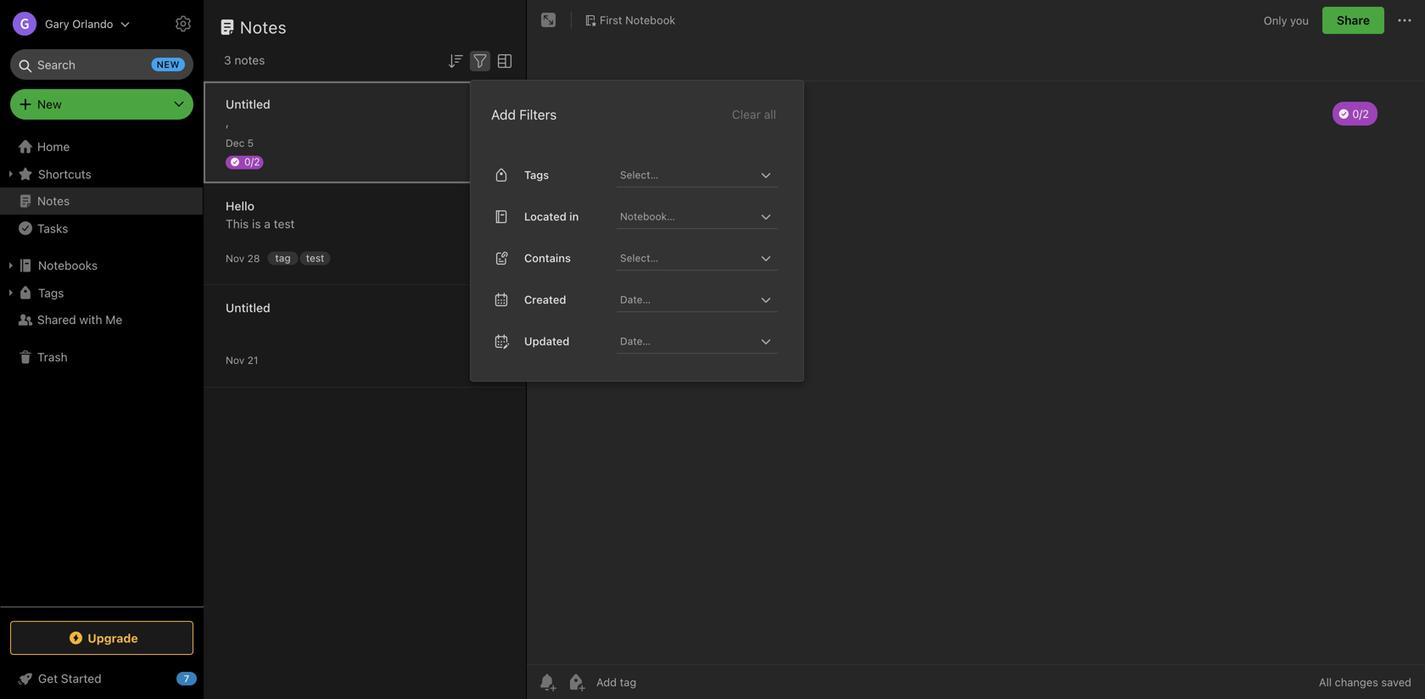 Task type: describe. For each thing, give the bounding box(es) containing it.
date… for created
[[620, 293, 651, 305]]

date… for updated
[[620, 335, 651, 347]]

upgrade
[[88, 631, 138, 645]]

0 vertical spatial tags
[[524, 168, 549, 181]]

new button
[[10, 89, 193, 120]]

located in
[[524, 210, 579, 223]]

tree containing home
[[0, 133, 204, 606]]

Add tag field
[[595, 675, 722, 689]]

add tag image
[[566, 672, 586, 692]]

all changes saved
[[1319, 676, 1412, 689]]

trash
[[37, 350, 68, 364]]

0 horizontal spatial notes
[[37, 194, 70, 208]]

untitled ,
[[226, 97, 270, 129]]

tasks
[[37, 221, 68, 235]]

first notebook
[[600, 14, 676, 26]]

add filters
[[491, 106, 557, 122]]

1 horizontal spatial test
[[306, 252, 324, 264]]

shortcuts button
[[0, 160, 203, 188]]

a
[[264, 217, 271, 231]]

Sort options field
[[445, 49, 466, 71]]

located
[[524, 210, 567, 223]]

3 notes
[[224, 53, 265, 67]]

expand tags image
[[4, 286, 18, 300]]

Tags field
[[617, 163, 778, 187]]

0/2
[[244, 156, 260, 168]]

 Date picker field
[[617, 329, 793, 354]]

 input text field for contains
[[619, 246, 756, 270]]

tags inside button
[[38, 286, 64, 300]]

nov 21
[[226, 354, 258, 366]]

notebooks link
[[0, 252, 203, 279]]

notes
[[235, 53, 265, 67]]

settings image
[[173, 14, 193, 34]]

 input text field for located in
[[619, 204, 756, 228]]

Help and Learning task checklist field
[[0, 665, 204, 692]]

hello this is a test
[[226, 199, 295, 231]]

clear all button
[[731, 104, 778, 125]]

,
[[226, 115, 229, 129]]

gary orlando
[[45, 17, 113, 30]]

home
[[37, 140, 70, 154]]

get
[[38, 672, 58, 686]]

get started
[[38, 672, 101, 686]]

tag
[[275, 252, 291, 264]]

add filters image
[[470, 51, 490, 71]]

add a reminder image
[[537, 672, 557, 692]]

View options field
[[490, 49, 515, 71]]

5
[[247, 137, 254, 149]]

orlando
[[72, 17, 113, 30]]

Account field
[[0, 7, 130, 41]]

is
[[252, 217, 261, 231]]

test inside the 'hello this is a test'
[[274, 217, 295, 231]]

3
[[224, 53, 231, 67]]

started
[[61, 672, 101, 686]]



Task type: locate. For each thing, give the bounding box(es) containing it.
shared
[[37, 313, 76, 327]]

tags up located
[[524, 168, 549, 181]]

2 date… from the top
[[620, 335, 651, 347]]

clear all
[[732, 107, 776, 121]]

updated
[[524, 335, 570, 347]]

clear
[[732, 107, 761, 121]]

28
[[247, 252, 260, 264]]

Search text field
[[22, 49, 182, 80]]

note window element
[[527, 0, 1425, 699]]

expand notebooks image
[[4, 259, 18, 272]]

untitled for untitled
[[226, 301, 270, 315]]

0 vertical spatial date…
[[620, 293, 651, 305]]

notes up tasks
[[37, 194, 70, 208]]

 input text field for tags
[[619, 163, 756, 186]]

0 horizontal spatial test
[[274, 217, 295, 231]]

upgrade button
[[10, 621, 193, 655]]

new
[[157, 59, 180, 70]]

with
[[79, 313, 102, 327]]

new
[[37, 97, 62, 111]]

0 horizontal spatial tags
[[38, 286, 64, 300]]

Note Editor text field
[[527, 81, 1425, 664]]

saved
[[1382, 676, 1412, 689]]

home link
[[0, 133, 204, 160]]

share button
[[1323, 7, 1385, 34]]

hello
[[226, 199, 254, 213]]

Contains field
[[617, 246, 778, 270]]

0 vertical spatial  input text field
[[619, 163, 756, 186]]

7
[[184, 673, 189, 684]]

0 vertical spatial nov
[[226, 252, 245, 264]]

in
[[570, 210, 579, 223]]

all
[[1319, 676, 1332, 689]]

0 vertical spatial test
[[274, 217, 295, 231]]

21
[[247, 354, 258, 366]]

all
[[764, 107, 776, 121]]

untitled down nov 28
[[226, 301, 270, 315]]

test right tag
[[306, 252, 324, 264]]

notebooks
[[38, 258, 98, 272]]

untitled for untitled ,
[[226, 97, 270, 111]]

1 horizontal spatial tags
[[524, 168, 549, 181]]

1 untitled from the top
[[226, 97, 270, 111]]

test
[[274, 217, 295, 231], [306, 252, 324, 264]]

1 horizontal spatial notes
[[240, 17, 287, 37]]

nov left 28 on the left
[[226, 252, 245, 264]]

only you
[[1264, 14, 1309, 27]]

3  input text field from the top
[[619, 246, 756, 270]]

 input text field inside contains field
[[619, 246, 756, 270]]

created
[[524, 293, 566, 306]]

date… inside date… field
[[620, 335, 651, 347]]

2 untitled from the top
[[226, 301, 270, 315]]

date… down contains field
[[620, 293, 651, 305]]

add
[[491, 106, 516, 122]]

notebook
[[625, 14, 676, 26]]

changes
[[1335, 676, 1379, 689]]

date… inside  date picker field
[[620, 293, 651, 305]]

2 nov from the top
[[226, 354, 245, 366]]

nov
[[226, 252, 245, 264], [226, 354, 245, 366]]

1 date… from the top
[[620, 293, 651, 305]]

shared with me
[[37, 313, 122, 327]]

tags up shared
[[38, 286, 64, 300]]

1 vertical spatial untitled
[[226, 301, 270, 315]]

this
[[226, 217, 249, 231]]

nov 28
[[226, 252, 260, 264]]

notes up notes
[[240, 17, 287, 37]]

 Date picker field
[[617, 287, 793, 312]]

untitled
[[226, 97, 270, 111], [226, 301, 270, 315]]

Located in field
[[617, 204, 778, 229]]

expand note image
[[539, 10, 559, 31]]

untitled up ,
[[226, 97, 270, 111]]

tasks button
[[0, 215, 203, 242]]

first
[[600, 14, 622, 26]]

2  input text field from the top
[[619, 204, 756, 228]]

 input text field
[[619, 163, 756, 186], [619, 204, 756, 228], [619, 246, 756, 270]]

shared with me link
[[0, 306, 203, 333]]

you
[[1291, 14, 1309, 27]]

new search field
[[22, 49, 185, 80]]

test right a
[[274, 217, 295, 231]]

0 vertical spatial notes
[[240, 17, 287, 37]]

0 vertical spatial untitled
[[226, 97, 270, 111]]

1  input text field from the top
[[619, 163, 756, 186]]

 input text field inside tags field
[[619, 163, 756, 186]]

 input text field inside located in field
[[619, 204, 756, 228]]

notes
[[240, 17, 287, 37], [37, 194, 70, 208]]

contains
[[524, 252, 571, 264]]

 input text field down located in field
[[619, 246, 756, 270]]

1 nov from the top
[[226, 252, 245, 264]]

nov for nov 21
[[226, 354, 245, 366]]

first notebook button
[[579, 8, 682, 32]]

1 vertical spatial tags
[[38, 286, 64, 300]]

tags button
[[0, 279, 203, 306]]

 input text field down tags field
[[619, 204, 756, 228]]

shortcuts
[[38, 167, 91, 181]]

me
[[105, 313, 122, 327]]

click to collapse image
[[197, 668, 210, 688]]

date…
[[620, 293, 651, 305], [620, 335, 651, 347]]

notes link
[[0, 188, 203, 215]]

nov left 21
[[226, 354, 245, 366]]

1 vertical spatial nov
[[226, 354, 245, 366]]

gary
[[45, 17, 69, 30]]

dec 5
[[226, 137, 254, 149]]

 input text field up located in field
[[619, 163, 756, 186]]

More actions field
[[1395, 7, 1415, 34]]

2 vertical spatial  input text field
[[619, 246, 756, 270]]

tags
[[524, 168, 549, 181], [38, 286, 64, 300]]

date… down  date picker field
[[620, 335, 651, 347]]

Add filters field
[[470, 49, 490, 71]]

filters
[[519, 106, 557, 122]]

1 vertical spatial date…
[[620, 335, 651, 347]]

nov for nov 28
[[226, 252, 245, 264]]

1 vertical spatial notes
[[37, 194, 70, 208]]

1 vertical spatial  input text field
[[619, 204, 756, 228]]

share
[[1337, 13, 1370, 27]]

more actions image
[[1395, 10, 1415, 31]]

1 vertical spatial test
[[306, 252, 324, 264]]

only
[[1264, 14, 1288, 27]]

dec
[[226, 137, 245, 149]]

trash link
[[0, 344, 203, 371]]

tree
[[0, 133, 204, 606]]



Task type: vqa. For each thing, say whether or not it's contained in the screenshot.
Help and Learning task checklist "field"
yes



